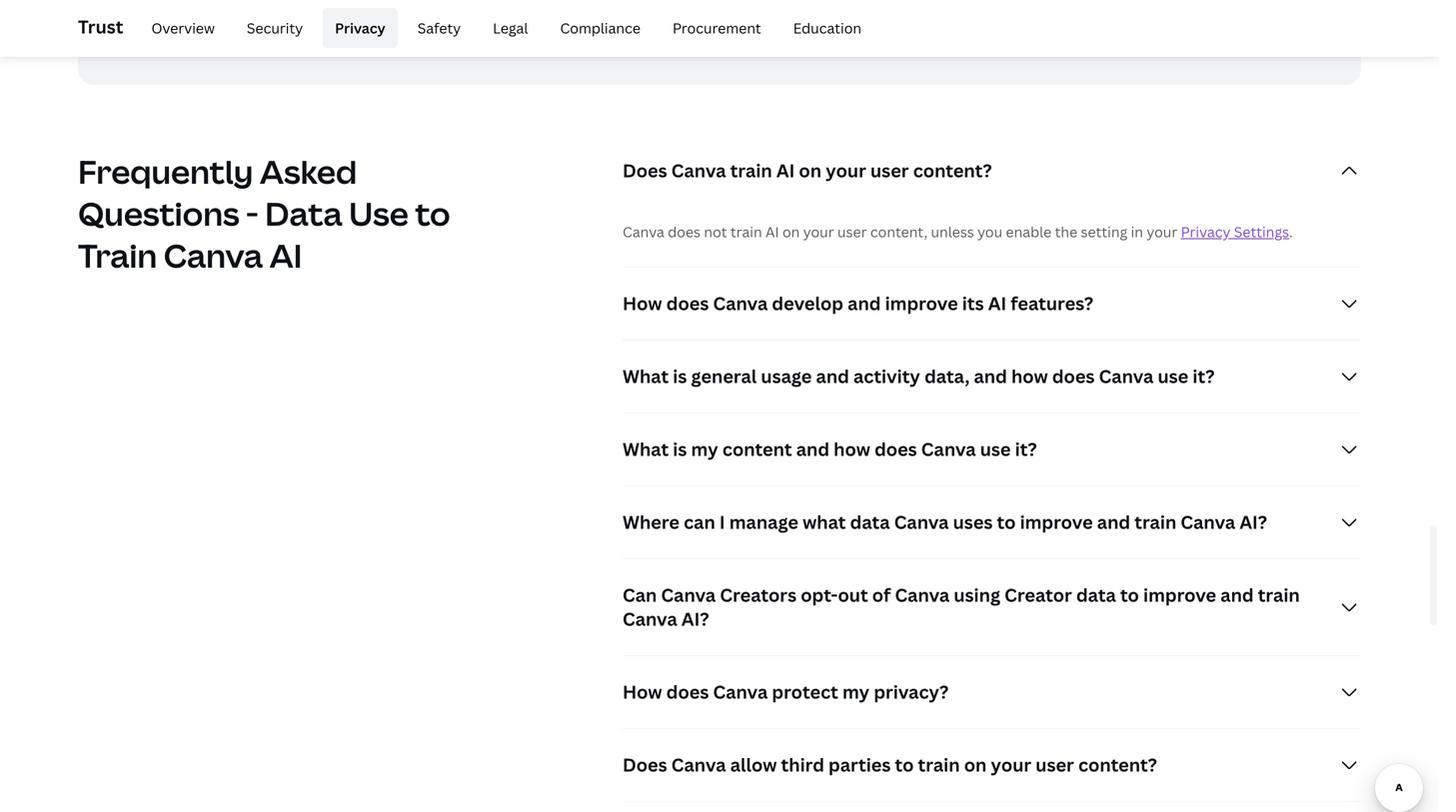 Task type: locate. For each thing, give the bounding box(es) containing it.
creator
[[1005, 583, 1072, 608]]

1 horizontal spatial how
[[834, 437, 870, 462]]

0 vertical spatial manage
[[450, 17, 503, 36]]

features?
[[1011, 291, 1093, 316]]

1 vertical spatial it?
[[1015, 437, 1037, 462]]

2 vertical spatial data
[[1076, 583, 1116, 608]]

how
[[506, 17, 534, 36], [1011, 364, 1048, 389], [834, 437, 870, 462]]

does canva train ai on your user content? button
[[623, 135, 1361, 207]]

0 horizontal spatial ai?
[[682, 607, 709, 632]]

develop
[[772, 291, 844, 316]]

does inside what is my content and how does canva use it? "dropdown button"
[[875, 437, 917, 462]]

1 horizontal spatial you
[[978, 223, 1003, 242]]

0 horizontal spatial user
[[838, 223, 867, 242]]

my right protect
[[843, 680, 870, 705]]

0 horizontal spatial improve
[[885, 291, 958, 316]]

how up what at the bottom of page
[[834, 437, 870, 462]]

ai
[[776, 159, 795, 183], [766, 223, 779, 242], [269, 234, 302, 278], [988, 291, 1007, 316]]

0 vertical spatial settings
[[884, 17, 939, 36]]

the
[[805, 17, 828, 36], [1055, 223, 1078, 242]]

compliance
[[560, 18, 641, 37]]

how for manage
[[506, 17, 534, 36]]

data left by
[[700, 17, 730, 36]]

privacy
[[831, 17, 881, 36], [335, 18, 386, 37], [1181, 223, 1231, 242]]

safety
[[418, 18, 461, 37]]

improve inside the can canva creators opt-out of canva using creator data to improve and train canva ai?
[[1143, 583, 1216, 608]]

what
[[623, 364, 669, 389], [623, 437, 669, 462]]

0 horizontal spatial data
[[700, 17, 730, 36]]

does
[[623, 159, 667, 183], [623, 753, 667, 778]]

what inside what is my content and how does canva use it? "dropdown button"
[[623, 437, 669, 462]]

always
[[320, 17, 365, 36]]

does inside how does canva develop and improve its ai features? dropdown button
[[666, 291, 709, 316]]

is for my
[[673, 437, 687, 462]]

collect
[[560, 17, 606, 36]]

privacy right in
[[1181, 223, 1231, 242]]

2 vertical spatial use
[[980, 437, 1011, 462]]

what inside what is general usage and activity data, and how does canva use it? dropdown button
[[623, 364, 669, 389]]

-
[[246, 192, 258, 236]]

can left always
[[293, 17, 317, 36]]

to right creator
[[1120, 583, 1139, 608]]

privacy left 'safety'
[[335, 18, 386, 37]]

0 vertical spatial what
[[623, 364, 669, 389]]

0 vertical spatial it?
[[1193, 364, 1215, 389]]

manage right i
[[729, 510, 799, 535]]

0 vertical spatial the
[[805, 17, 828, 36]]

1 horizontal spatial improve
[[1020, 510, 1093, 535]]

is left the 'content'
[[673, 437, 687, 462]]

ai? inside the can canva creators opt-out of canva using creator data to improve and train canva ai?
[[682, 607, 709, 632]]

manage
[[450, 17, 503, 36], [729, 510, 799, 535]]

your
[[665, 17, 696, 36], [826, 159, 866, 183], [803, 223, 834, 242], [1147, 223, 1178, 242], [991, 753, 1032, 778]]

content?
[[913, 159, 992, 183], [1078, 753, 1157, 778]]

to right use
[[415, 192, 450, 236]]

how inside how does canva protect my privacy? 'dropdown button'
[[623, 680, 662, 705]]

0 vertical spatial is
[[673, 364, 687, 389]]

1 horizontal spatial user
[[871, 159, 909, 183]]

is
[[673, 364, 687, 389], [673, 437, 687, 462]]

legal
[[493, 18, 528, 37]]

2 horizontal spatial improve
[[1143, 583, 1216, 608]]

activity
[[853, 364, 920, 389]]

1 vertical spatial ai?
[[682, 607, 709, 632]]

how inside what is general usage and activity data, and how does canva use it? dropdown button
[[1011, 364, 1048, 389]]

0 vertical spatial privacy settings link
[[831, 17, 939, 36]]

privacy settings link
[[831, 17, 939, 36], [1181, 223, 1289, 242]]

1 vertical spatial what
[[623, 437, 669, 462]]

by
[[733, 17, 750, 36]]

0 vertical spatial use
[[638, 17, 662, 36]]

1 horizontal spatial the
[[1055, 223, 1078, 242]]

0 vertical spatial ai?
[[1240, 510, 1267, 535]]

data right creator
[[1076, 583, 1116, 608]]

data inside dropdown button
[[850, 510, 890, 535]]

to inside the can canva creators opt-out of canva using creator data to improve and train canva ai?
[[1120, 583, 1139, 608]]

on
[[799, 159, 822, 183], [783, 223, 800, 242], [964, 753, 987, 778]]

1 vertical spatial does
[[623, 753, 667, 778]]

visiting
[[754, 17, 802, 36]]

2 vertical spatial user
[[1036, 753, 1074, 778]]

privacy right "visiting"
[[831, 17, 881, 36]]

is left general
[[673, 364, 687, 389]]

can
[[293, 17, 317, 36], [684, 510, 715, 535]]

procurement link
[[661, 8, 773, 48]]

user up content,
[[871, 159, 909, 183]]

does canva allow third parties to train on your user content?
[[623, 753, 1157, 778]]

is for general
[[673, 364, 687, 389]]

to
[[415, 192, 450, 236], [997, 510, 1016, 535], [1120, 583, 1139, 608], [895, 753, 914, 778]]

1 vertical spatial how
[[623, 680, 662, 705]]

0 horizontal spatial use
[[638, 17, 662, 36]]

1 horizontal spatial settings
[[1234, 223, 1289, 242]]

does canva train ai on your user content?
[[623, 159, 992, 183]]

2 vertical spatial how
[[834, 437, 870, 462]]

0 horizontal spatial it?
[[1015, 437, 1037, 462]]

allow
[[730, 753, 777, 778]]

i
[[720, 510, 725, 535]]

1 vertical spatial you
[[978, 223, 1003, 242]]

1 vertical spatial use
[[1158, 364, 1189, 389]]

2 horizontal spatial how
[[1011, 364, 1048, 389]]

user
[[871, 159, 909, 183], [838, 223, 867, 242], [1036, 753, 1074, 778]]

ai?
[[1240, 510, 1267, 535], [682, 607, 709, 632]]

0 horizontal spatial content?
[[913, 159, 992, 183]]

we
[[538, 17, 557, 36]]

data right what at the bottom of page
[[850, 510, 890, 535]]

the right enable on the top right
[[1055, 223, 1078, 242]]

can left i
[[684, 510, 715, 535]]

1 vertical spatial is
[[673, 437, 687, 462]]

2 vertical spatial improve
[[1143, 583, 1216, 608]]

what is general usage and activity data, and how does canva use it? button
[[623, 341, 1361, 413]]

0 horizontal spatial how
[[506, 17, 534, 36]]

canva
[[671, 159, 726, 183], [623, 223, 665, 242], [164, 234, 263, 278], [713, 291, 768, 316], [1099, 364, 1154, 389], [921, 437, 976, 462], [894, 510, 949, 535], [1181, 510, 1236, 535], [661, 583, 716, 608], [895, 583, 950, 608], [623, 607, 677, 632], [713, 680, 768, 705], [671, 753, 726, 778]]

2 how from the top
[[623, 680, 662, 705]]

0 vertical spatial user
[[871, 159, 909, 183]]

1 how from the top
[[623, 291, 662, 316]]

1 is from the top
[[673, 364, 687, 389]]

2 what from the top
[[623, 437, 669, 462]]

how for how does canva develop and improve its ai features?
[[623, 291, 662, 316]]

1 vertical spatial manage
[[729, 510, 799, 535]]

0 vertical spatial how
[[623, 291, 662, 316]]

of
[[872, 583, 891, 608]]

0 vertical spatial how
[[506, 17, 534, 36]]

2 horizontal spatial user
[[1036, 753, 1074, 778]]

is inside "dropdown button"
[[673, 437, 687, 462]]

education
[[793, 18, 862, 37]]

1 horizontal spatial data
[[850, 510, 890, 535]]

1 vertical spatial how
[[1011, 364, 1048, 389]]

does inside how does canva protect my privacy? 'dropdown button'
[[666, 680, 709, 705]]

unless
[[931, 223, 974, 242]]

where can i manage what data canva uses to improve and train canva ai?
[[623, 510, 1267, 535]]

1 vertical spatial content?
[[1078, 753, 1157, 778]]

1 horizontal spatial ai?
[[1240, 510, 1267, 535]]

1 horizontal spatial can
[[684, 510, 715, 535]]

what
[[803, 510, 846, 535]]

1 horizontal spatial privacy settings link
[[1181, 223, 1289, 242]]

0 horizontal spatial my
[[691, 437, 718, 462]]

you
[[264, 17, 289, 36], [978, 223, 1003, 242]]

you right unless
[[978, 223, 1003, 242]]

how
[[623, 291, 662, 316], [623, 680, 662, 705]]

1 horizontal spatial use
[[980, 437, 1011, 462]]

train
[[730, 159, 772, 183], [731, 223, 762, 242], [1135, 510, 1177, 535], [1258, 583, 1300, 608], [918, 753, 960, 778]]

not
[[704, 223, 727, 242]]

settings
[[884, 17, 939, 36], [1234, 223, 1289, 242]]

usage
[[761, 364, 812, 389]]

trust
[[78, 14, 123, 39]]

does
[[668, 223, 701, 242], [666, 291, 709, 316], [1052, 364, 1095, 389], [875, 437, 917, 462], [666, 680, 709, 705]]

protect
[[772, 680, 838, 705]]

2 horizontal spatial data
[[1076, 583, 1116, 608]]

1 vertical spatial data
[[850, 510, 890, 535]]

1 what from the top
[[623, 364, 669, 389]]

0 vertical spatial content?
[[913, 159, 992, 183]]

does for does canva train ai on your user content?
[[623, 159, 667, 183]]

frequently asked questions - data use to train canva ai
[[78, 150, 450, 278]]

what left general
[[623, 364, 669, 389]]

use
[[638, 17, 662, 36], [1158, 364, 1189, 389], [980, 437, 1011, 462]]

you right 'assured,'
[[264, 17, 289, 36]]

and
[[421, 17, 446, 36], [609, 17, 635, 36], [848, 291, 881, 316], [816, 364, 849, 389], [974, 364, 1007, 389], [796, 437, 830, 462], [1097, 510, 1131, 535], [1221, 583, 1254, 608]]

1 horizontal spatial manage
[[729, 510, 799, 535]]

1 vertical spatial my
[[843, 680, 870, 705]]

0 horizontal spatial settings
[[884, 17, 939, 36]]

data
[[265, 192, 342, 236]]

it? inside what is my content and how does canva use it? "dropdown button"
[[1015, 437, 1037, 462]]

1 horizontal spatial my
[[843, 680, 870, 705]]

what is my content and how does canva use it?
[[623, 437, 1037, 462]]

manage left we
[[450, 17, 503, 36]]

my
[[691, 437, 718, 462], [843, 680, 870, 705]]

0 vertical spatial does
[[623, 159, 667, 183]]

0 vertical spatial data
[[700, 17, 730, 36]]

does for how does canva protect my privacy?
[[666, 680, 709, 705]]

how does canva protect my privacy? button
[[623, 657, 1361, 729]]

assured,
[[204, 17, 261, 36]]

user down how does canva protect my privacy? 'dropdown button'
[[1036, 753, 1074, 778]]

what is general usage and activity data, and how does canva use it?
[[623, 364, 1215, 389]]

asked
[[260, 150, 357, 194]]

how inside what is my content and how does canva use it? "dropdown button"
[[834, 437, 870, 462]]

0 vertical spatial improve
[[885, 291, 958, 316]]

0 horizontal spatial privacy settings link
[[831, 17, 939, 36]]

menu bar
[[131, 8, 874, 48]]

overview
[[151, 18, 215, 37]]

how inside how does canva develop and improve its ai features? dropdown button
[[623, 291, 662, 316]]

change
[[369, 17, 417, 36]]

1 vertical spatial can
[[684, 510, 715, 535]]

how left we
[[506, 17, 534, 36]]

0 vertical spatial can
[[293, 17, 317, 36]]

my left the 'content'
[[691, 437, 718, 462]]

1 vertical spatial the
[[1055, 223, 1078, 242]]

1 does from the top
[[623, 159, 667, 183]]

2 is from the top
[[673, 437, 687, 462]]

2 horizontal spatial privacy
[[1181, 223, 1231, 242]]

and inside "dropdown button"
[[796, 437, 830, 462]]

is inside dropdown button
[[673, 364, 687, 389]]

in
[[1131, 223, 1143, 242]]

what for what is my content and how does canva use it?
[[623, 437, 669, 462]]

0 vertical spatial my
[[691, 437, 718, 462]]

0 horizontal spatial you
[[264, 17, 289, 36]]

user left content,
[[838, 223, 867, 242]]

what up 'where'
[[623, 437, 669, 462]]

0 horizontal spatial manage
[[450, 17, 503, 36]]

does for canva does not train ai on your user content, unless you enable the setting in your privacy settings .
[[668, 223, 701, 242]]

2 horizontal spatial use
[[1158, 364, 1189, 389]]

1 vertical spatial privacy settings link
[[1181, 223, 1289, 242]]

setting
[[1081, 223, 1128, 242]]

1 horizontal spatial it?
[[1193, 364, 1215, 389]]

does canva allow third parties to train on your user content? button
[[623, 730, 1361, 802]]

the right "visiting"
[[805, 17, 828, 36]]

0 vertical spatial you
[[264, 17, 289, 36]]

how for how does canva protect my privacy?
[[623, 680, 662, 705]]

how down features?
[[1011, 364, 1048, 389]]

2 does from the top
[[623, 753, 667, 778]]



Task type: describe. For each thing, give the bounding box(es) containing it.
what is my content and how does canva use it? button
[[623, 414, 1361, 486]]

canva inside 'dropdown button'
[[713, 680, 768, 705]]

security link
[[235, 8, 315, 48]]

data,
[[925, 364, 970, 389]]

ai inside frequently asked questions - data use to train canva ai
[[269, 234, 302, 278]]

using
[[954, 583, 1000, 608]]

privacy link
[[323, 8, 398, 48]]

0 vertical spatial on
[[799, 159, 822, 183]]

frequently
[[78, 150, 253, 194]]

what for what is general usage and activity data, and how does canva use it?
[[623, 364, 669, 389]]

to right the uses
[[997, 510, 1016, 535]]

can inside dropdown button
[[684, 510, 715, 535]]

1 vertical spatial on
[[783, 223, 800, 242]]

content
[[723, 437, 792, 462]]

third
[[781, 753, 824, 778]]

uses
[[953, 510, 993, 535]]

train
[[78, 234, 157, 278]]

safety link
[[406, 8, 473, 48]]

general
[[691, 364, 757, 389]]

canva inside frequently asked questions - data use to train canva ai
[[164, 234, 263, 278]]

1 horizontal spatial privacy
[[831, 17, 881, 36]]

creators
[[720, 583, 797, 608]]

security
[[247, 18, 303, 37]]

to inside frequently asked questions - data use to train canva ai
[[415, 192, 450, 236]]

where
[[623, 510, 680, 535]]

to right parties on the right
[[895, 753, 914, 778]]

1 vertical spatial improve
[[1020, 510, 1093, 535]]

1 vertical spatial user
[[838, 223, 867, 242]]

data inside the can canva creators opt-out of canva using creator data to improve and train canva ai?
[[1076, 583, 1116, 608]]

manage inside where can i manage what data canva uses to improve and train canva ai? dropdown button
[[729, 510, 799, 535]]

content,
[[870, 223, 928, 242]]

does for does canva allow third parties to train on your user content?
[[623, 753, 667, 778]]

does inside what is general usage and activity data, and how does canva use it? dropdown button
[[1052, 364, 1095, 389]]

overview link
[[139, 8, 227, 48]]

0 horizontal spatial privacy
[[335, 18, 386, 37]]

use
[[349, 192, 409, 236]]

use inside what is my content and how does canva use it? "dropdown button"
[[980, 437, 1011, 462]]

0 horizontal spatial can
[[293, 17, 317, 36]]

can canva creators opt-out of canva using creator data to improve and train canva ai?
[[623, 583, 1300, 632]]

my inside "dropdown button"
[[691, 437, 718, 462]]

and inside the can canva creators opt-out of canva using creator data to improve and train canva ai?
[[1221, 583, 1254, 608]]

parties
[[829, 753, 891, 778]]

rest assured, you can always change and manage how we collect and use your data by visiting the privacy settings
[[171, 17, 939, 36]]

canva inside "dropdown button"
[[921, 437, 976, 462]]

legal link
[[481, 8, 540, 48]]

can canva creators opt-out of canva using creator data to improve and train canva ai? button
[[623, 560, 1361, 656]]

does for how does canva develop and improve its ai features?
[[666, 291, 709, 316]]

.
[[1289, 223, 1293, 242]]

0 horizontal spatial the
[[805, 17, 828, 36]]

canva does not train ai on your user content, unless you enable the setting in your privacy settings .
[[623, 223, 1293, 242]]

out
[[838, 583, 868, 608]]

it? inside what is general usage and activity data, and how does canva use it? dropdown button
[[1193, 364, 1215, 389]]

how does canva protect my privacy?
[[623, 680, 949, 705]]

questions
[[78, 192, 239, 236]]

my inside 'dropdown button'
[[843, 680, 870, 705]]

can
[[623, 583, 657, 608]]

how for and
[[1011, 364, 1048, 389]]

how does canva develop and improve its ai features?
[[623, 291, 1093, 316]]

rest
[[171, 17, 201, 36]]

ai? inside dropdown button
[[1240, 510, 1267, 535]]

1 vertical spatial settings
[[1234, 223, 1289, 242]]

procurement
[[673, 18, 761, 37]]

use inside what is general usage and activity data, and how does canva use it? dropdown button
[[1158, 364, 1189, 389]]

2 vertical spatial on
[[964, 753, 987, 778]]

enable
[[1006, 223, 1052, 242]]

how does canva develop and improve its ai features? button
[[623, 268, 1361, 340]]

train inside the can canva creators opt-out of canva using creator data to improve and train canva ai?
[[1258, 583, 1300, 608]]

1 horizontal spatial content?
[[1078, 753, 1157, 778]]

where can i manage what data canva uses to improve and train canva ai? button
[[623, 487, 1361, 559]]

privacy settings link for .
[[1181, 223, 1289, 242]]

education link
[[781, 8, 874, 48]]

privacy settings link for rest assured, you can always change and manage how we collect and use your data by visiting the privacy settings
[[831, 17, 939, 36]]

its
[[962, 291, 984, 316]]

opt-
[[801, 583, 838, 608]]

menu bar containing overview
[[131, 8, 874, 48]]

privacy?
[[874, 680, 949, 705]]

compliance link
[[548, 8, 653, 48]]



Task type: vqa. For each thing, say whether or not it's contained in the screenshot.
"ALLOW"
yes



